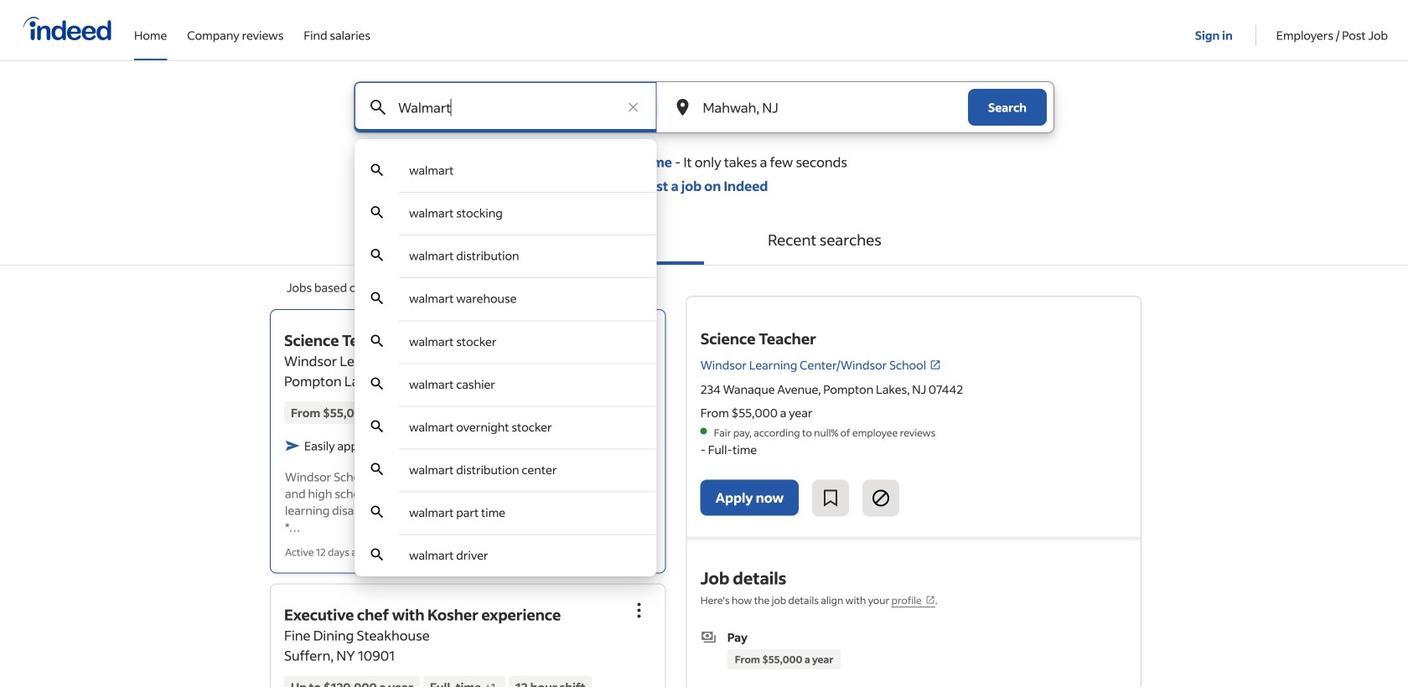 Task type: locate. For each thing, give the bounding box(es) containing it.
main content
[[0, 81, 1408, 687]]

job actions for executive chef with kosher experience is collapsed image
[[629, 601, 649, 621]]

None search field
[[340, 81, 1068, 577]]

Edit location text field
[[699, 82, 935, 132]]

group
[[621, 318, 658, 355]]

tab list
[[0, 215, 1408, 266]]

search: Job title, keywords, or company text field
[[395, 82, 617, 132]]

not interested image
[[871, 488, 891, 508]]



Task type: describe. For each thing, give the bounding box(es) containing it.
clear what input image
[[625, 99, 642, 116]]

job preferences (opens in a new window) image
[[925, 595, 935, 605]]

search suggestions list box
[[355, 149, 657, 577]]

save this job image
[[821, 488, 841, 508]]

windsor learning center/windsor school (opens in a new tab) image
[[930, 359, 941, 371]]



Task type: vqa. For each thing, say whether or not it's contained in the screenshot.
main content
yes



